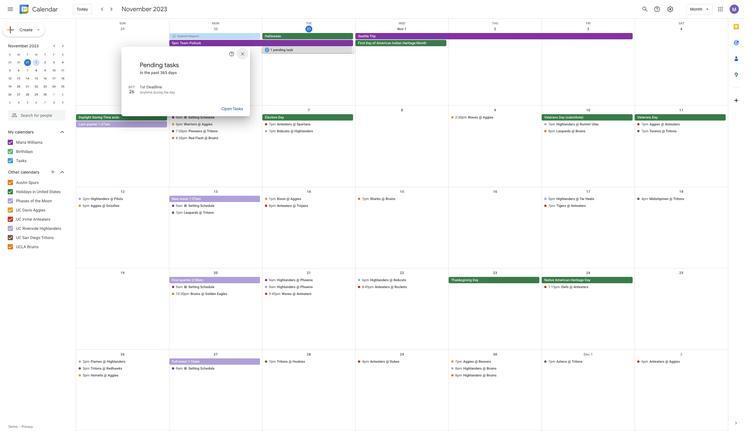 Task type: locate. For each thing, give the bounding box(es) containing it.
calendars for my calendars
[[15, 130, 34, 135]]

14 up '21' element on the left top of page
[[26, 77, 29, 80]]

10 inside november 2023 grid
[[52, 69, 56, 72]]

5pm down 3pm
[[83, 374, 90, 378]]

7pm for 7pm aggies @ beavers
[[455, 360, 462, 364]]

setting for 27
[[189, 367, 199, 371]]

21
[[26, 85, 29, 88], [307, 271, 311, 275]]

today button
[[73, 2, 92, 16]]

0 horizontal spatial 12
[[8, 77, 11, 80]]

schedule down new moon 1:27am button
[[200, 204, 215, 208]]

0 vertical spatial moon
[[180, 197, 188, 201]]

2 phoenix from the top
[[300, 285, 313, 289]]

1 horizontal spatial 2023
[[153, 5, 167, 13]]

2 schedule from the top
[[200, 204, 215, 208]]

tritons left huskies
[[277, 360, 288, 364]]

16 inside november 2023 grid
[[44, 77, 47, 80]]

potluck
[[189, 41, 201, 45]]

2
[[494, 27, 496, 31], [44, 61, 46, 64], [62, 93, 64, 96], [681, 353, 683, 357]]

1 pending task
[[271, 48, 293, 52]]

time
[[103, 116, 111, 120]]

the left day
[[164, 90, 169, 94]]

0 vertical spatial 20
[[17, 85, 20, 88]]

1 vertical spatial 13
[[214, 190, 218, 194]]

1 vertical spatial 22
[[400, 271, 404, 275]]

halloween
[[265, 34, 281, 38]]

5 down october 29 element
[[9, 69, 11, 72]]

0 horizontal spatial 5pm
[[83, 374, 90, 378]]

1 vertical spatial 5pm
[[549, 197, 556, 201]]

24 up native american heritage day 'button'
[[587, 271, 591, 275]]

1 horizontal spatial bobcats
[[394, 278, 406, 282]]

maria williams
[[16, 140, 43, 145]]

7pm for 7pm bobcats @ highlanders
[[269, 129, 276, 133]]

2 veterans from the left
[[638, 116, 651, 120]]

0 vertical spatial 5
[[9, 69, 11, 72]]

0 horizontal spatial 20
[[17, 85, 20, 88]]

3 down fri
[[588, 27, 590, 31]]

18 down 11 element
[[61, 77, 64, 80]]

0 horizontal spatial 27
[[17, 93, 20, 96]]

0 horizontal spatial 31
[[26, 61, 29, 64]]

0 horizontal spatial 17
[[52, 77, 56, 80]]

0 vertical spatial 14
[[26, 77, 29, 80]]

2pm flames @ highlanders
[[83, 360, 125, 364]]

month inside dropdown button
[[691, 7, 703, 12]]

1 vertical spatial 27
[[214, 353, 218, 357]]

bruins
[[576, 129, 586, 133], [209, 136, 218, 140], [386, 197, 396, 201], [27, 245, 38, 249], [191, 292, 200, 296], [487, 367, 497, 371], [487, 374, 497, 378]]

2 8pm highlanders @ bruins from the top
[[455, 374, 497, 378]]

9am
[[176, 116, 183, 120], [176, 204, 183, 208], [269, 278, 276, 282], [176, 285, 183, 289], [269, 285, 276, 289], [176, 367, 183, 371]]

settings menu image
[[667, 6, 674, 13]]

0 vertical spatial 4
[[681, 27, 683, 31]]

0 horizontal spatial heritage
[[403, 41, 416, 45]]

1 horizontal spatial 14
[[307, 190, 311, 194]]

7pm bobcats @ highlanders
[[269, 129, 313, 133]]

owls
[[561, 285, 569, 289]]

setting down 1:16am
[[189, 367, 199, 371]]

1 horizontal spatial 19
[[121, 271, 125, 275]]

1 2pm from the top
[[83, 197, 90, 201]]

december 1 element
[[51, 91, 57, 98]]

28 inside row group
[[26, 93, 29, 96]]

t up 31 cell
[[27, 53, 28, 56]]

cell
[[76, 33, 169, 54], [169, 33, 356, 54], [262, 33, 356, 54], [356, 33, 635, 54], [449, 33, 542, 54], [542, 33, 635, 54], [635, 33, 728, 54], [76, 114, 169, 142], [169, 114, 263, 142], [262, 114, 356, 142], [542, 114, 635, 142], [635, 114, 728, 142], [76, 196, 169, 217], [169, 196, 263, 217], [262, 196, 356, 217], [449, 196, 542, 217], [542, 196, 635, 217], [76, 277, 169, 298], [169, 277, 263, 298], [262, 277, 356, 298], [356, 277, 449, 298], [542, 277, 635, 298], [76, 359, 169, 379], [169, 359, 263, 379], [449, 359, 542, 379]]

0 vertical spatial american
[[377, 41, 391, 45]]

schedule down full moon 1:16am button
[[200, 367, 215, 371]]

19 element
[[6, 83, 13, 90]]

veterans up toreros
[[638, 116, 651, 120]]

29
[[121, 27, 125, 31], [8, 61, 11, 64], [35, 93, 38, 96], [400, 353, 404, 357]]

0 vertical spatial 3
[[588, 27, 590, 31]]

row containing s
[[5, 51, 67, 59]]

11 for sun
[[680, 108, 684, 112]]

month button
[[687, 2, 713, 16]]

2pm
[[83, 197, 90, 201], [83, 360, 90, 364]]

leopards down 1:27am at the top left of page
[[184, 211, 198, 215]]

task
[[287, 48, 293, 52]]

6pm for 6pm anteaters @ aggies
[[642, 360, 649, 364]]

1 down the '24' element at top left
[[53, 93, 55, 96]]

4 schedule from the top
[[200, 367, 215, 371]]

24 down 17 element
[[52, 85, 56, 88]]

20 inside 20 element
[[17, 85, 20, 88]]

calendar heading
[[31, 5, 58, 13]]

10 for sun
[[587, 108, 591, 112]]

bobcats up 'rockets'
[[394, 278, 406, 282]]

2 vertical spatial 5pm
[[83, 374, 90, 378]]

2 setting from the top
[[189, 204, 199, 208]]

21 inside november 2023 grid
[[26, 85, 29, 88]]

11 inside grid
[[680, 108, 684, 112]]

6 inside row
[[36, 101, 37, 104]]

new moon 1:27am
[[172, 197, 201, 201]]

dec
[[584, 353, 590, 357]]

november 2023 up m
[[8, 43, 39, 49]]

uc left irvine
[[16, 217, 21, 222]]

daylight saving time ends last quarter 1:37am
[[79, 116, 119, 126]]

uc left davis
[[16, 208, 21, 213]]

20 down 13 element
[[17, 85, 20, 88]]

17 down 10 element
[[52, 77, 56, 80]]

27 for dec 1
[[214, 353, 218, 357]]

schedule up 6pm warriors @ aggies
[[200, 116, 215, 120]]

2 vertical spatial 3
[[9, 101, 11, 104]]

3 inside row
[[9, 101, 11, 104]]

american inside 'button'
[[555, 278, 570, 282]]

heritage inside seattle trip first day of american indian heritage month
[[403, 41, 416, 45]]

Search for people text field
[[11, 110, 62, 121]]

1 vertical spatial 2023
[[29, 43, 39, 49]]

3 down f
[[53, 61, 55, 64]]

heritage up 1:15pm owls @ anteaters
[[571, 278, 584, 282]]

5pm
[[172, 41, 179, 45], [549, 197, 556, 201], [83, 374, 90, 378]]

16
[[44, 77, 47, 80], [493, 190, 497, 194]]

quarter left 2:50am
[[180, 278, 191, 282]]

4 up 11 element
[[62, 61, 64, 64]]

last
[[79, 122, 85, 126]]

1 9am highlanders @ phoenix from the top
[[269, 278, 313, 282]]

11 up "veterans day" button
[[680, 108, 684, 112]]

7 inside "december 7" element
[[44, 101, 46, 104]]

2 horizontal spatial 8
[[401, 108, 403, 112]]

1 vertical spatial quarter
[[180, 278, 191, 282]]

5pm for 5pm team potluck
[[172, 41, 179, 45]]

veterans inside button
[[638, 116, 651, 120]]

beavers
[[479, 360, 491, 364]]

day up 1:15pm owls @ anteaters
[[585, 278, 591, 282]]

aggies inside other calendars list
[[33, 208, 45, 213]]

month
[[691, 7, 703, 12], [417, 41, 427, 45]]

cell containing 5pm
[[542, 196, 635, 217]]

cell containing seattle trip
[[356, 33, 635, 54]]

sun
[[119, 22, 126, 25]]

8 for sun
[[401, 108, 403, 112]]

veterans inside button
[[545, 116, 558, 120]]

18 element
[[59, 75, 66, 82]]

6pm aggies @ grizzlies
[[83, 204, 120, 208]]

17 element
[[51, 75, 57, 82]]

0 horizontal spatial 10
[[52, 69, 56, 72]]

8:30pm red flash @ bruins
[[176, 136, 218, 140]]

1st
[[140, 85, 146, 89]]

t left f
[[44, 53, 46, 56]]

1 horizontal spatial quarter
[[180, 278, 191, 282]]

during
[[153, 90, 163, 94]]

1 horizontal spatial 9
[[62, 101, 64, 104]]

1 left pending
[[271, 48, 272, 52]]

calendar element
[[18, 3, 58, 16]]

tritons down "flames"
[[91, 367, 102, 371]]

2pm for 2pm highlanders @ pilots
[[83, 197, 90, 201]]

month inside seattle trip first day of american indian heritage month
[[417, 41, 427, 45]]

28 inside grid
[[307, 353, 311, 357]]

20 up first quarter 2:50am 'button'
[[214, 271, 218, 275]]

0 horizontal spatial 18
[[61, 77, 64, 80]]

0 vertical spatial bobcats
[[277, 129, 290, 133]]

26 up redhawks
[[121, 353, 125, 357]]

native american heritage day button
[[542, 277, 633, 284]]

4 down the 27 element
[[18, 101, 19, 104]]

7 down 30 element
[[44, 101, 46, 104]]

None search field
[[0, 108, 71, 121]]

tab list
[[729, 19, 744, 415]]

cell containing native american heritage day
[[542, 277, 635, 298]]

22 element
[[33, 83, 40, 90]]

flames
[[91, 360, 102, 364]]

1 horizontal spatial heritage
[[571, 278, 584, 282]]

5
[[9, 69, 11, 72], [27, 101, 28, 104], [122, 108, 124, 112]]

new
[[172, 197, 179, 201]]

0 horizontal spatial t
[[27, 53, 28, 56]]

the inside list
[[35, 199, 41, 203]]

8 inside grid
[[401, 108, 403, 112]]

1 vertical spatial november
[[8, 43, 28, 49]]

aggies
[[483, 116, 494, 120], [202, 122, 213, 126], [650, 122, 661, 126], [291, 197, 301, 201], [91, 204, 101, 208], [33, 208, 45, 213], [463, 360, 474, 364], [670, 360, 680, 364], [108, 374, 119, 378]]

setting for 20
[[189, 285, 199, 289]]

11 element
[[59, 67, 66, 74]]

moon
[[42, 199, 52, 203]]

maria
[[16, 140, 26, 145]]

1 horizontal spatial 25
[[680, 271, 684, 275]]

ucla bruins
[[16, 245, 38, 249]]

tritons for 7pm aztecs @ tritons
[[572, 360, 583, 364]]

1 horizontal spatial first
[[358, 41, 365, 45]]

grid
[[76, 19, 728, 431]]

month right the settings menu image
[[691, 7, 703, 12]]

1 right nov
[[405, 27, 407, 31]]

2023
[[153, 5, 167, 13], [29, 43, 39, 49]]

1 horizontal spatial 22
[[400, 271, 404, 275]]

tritons down new moon 1:27am button
[[203, 211, 214, 215]]

2 setting schedule from the top
[[189, 204, 215, 208]]

cell containing daylight saving time ends
[[76, 114, 169, 142]]

december 2 element
[[59, 91, 66, 98]]

day right thanksgiving
[[473, 278, 479, 282]]

tasks right open
[[233, 106, 243, 111]]

1 horizontal spatial 12
[[121, 190, 125, 194]]

pioneers
[[189, 129, 202, 133]]

0 vertical spatial 2pm
[[83, 197, 90, 201]]

1 vertical spatial 6
[[36, 101, 37, 104]]

0 vertical spatial 22
[[35, 85, 38, 88]]

0 horizontal spatial 9
[[44, 69, 46, 72]]

0 vertical spatial phoenix
[[300, 278, 313, 282]]

schedule up the golden
[[200, 285, 215, 289]]

12
[[8, 77, 11, 80], [121, 190, 125, 194]]

leopards for leopards @ tritons
[[184, 211, 198, 215]]

2 horizontal spatial 7
[[308, 108, 310, 112]]

leopards down 7pm highlanders @ runnin' utes
[[557, 129, 571, 133]]

1 vertical spatial 8pm highlanders @ bruins
[[455, 374, 497, 378]]

row containing sun
[[76, 19, 728, 25]]

2:30pm
[[455, 116, 467, 120]]

6pm warriors @ aggies
[[176, 122, 213, 126]]

heritage right indian
[[403, 41, 416, 45]]

0 vertical spatial first
[[358, 41, 365, 45]]

11 inside row group
[[61, 69, 64, 72]]

november up sun
[[122, 5, 152, 13]]

1 t from the left
[[27, 53, 28, 56]]

17 up heels
[[587, 190, 591, 194]]

1 down the w
[[36, 61, 37, 64]]

1 horizontal spatial 17
[[587, 190, 591, 194]]

moon right full
[[178, 360, 187, 364]]

1 vertical spatial 12
[[121, 190, 125, 194]]

3 schedule from the top
[[200, 285, 215, 289]]

10 up veterans day (substitute) button
[[587, 108, 591, 112]]

month right indian
[[417, 41, 427, 45]]

1 vertical spatial 25
[[680, 271, 684, 275]]

7
[[27, 69, 28, 72], [44, 101, 46, 104], [308, 108, 310, 112]]

heritage
[[403, 41, 416, 45], [571, 278, 584, 282]]

20 element
[[15, 83, 22, 90]]

7pm highlanders @ runnin' utes
[[549, 122, 599, 126]]

1 right dec
[[591, 353, 593, 357]]

uc left san
[[16, 236, 21, 240]]

setting schedule for 20
[[189, 285, 215, 289]]

of up uc davis aggies
[[30, 199, 34, 203]]

main drawer image
[[7, 6, 14, 13]]

5 inside row
[[27, 101, 28, 104]]

1 vertical spatial calendars
[[21, 170, 39, 175]]

tritons inside other calendars list
[[41, 236, 54, 240]]

1 horizontal spatial 13
[[214, 190, 218, 194]]

4 down sat
[[681, 27, 683, 31]]

1 horizontal spatial s
[[62, 53, 64, 56]]

1 vertical spatial the
[[164, 90, 169, 94]]

22
[[35, 85, 38, 88], [400, 271, 404, 275]]

1 horizontal spatial month
[[691, 7, 703, 12]]

tritons right diego
[[41, 236, 54, 240]]

26 for 1
[[8, 93, 11, 96]]

0 horizontal spatial 21
[[26, 85, 29, 88]]

8
[[36, 69, 37, 72], [53, 101, 55, 104], [401, 108, 403, 112]]

5 for november 2023
[[9, 69, 11, 72]]

27 down 20 element on the top of the page
[[17, 93, 20, 96]]

0 vertical spatial month
[[691, 7, 703, 12]]

huskies
[[293, 360, 305, 364]]

0 horizontal spatial 14
[[26, 77, 29, 80]]

december 7 element
[[42, 99, 49, 106]]

uc for uc san diego tritons
[[16, 236, 21, 240]]

7pm leopards @ tritons
[[176, 211, 214, 215]]

@
[[479, 116, 482, 120], [198, 122, 201, 126], [293, 122, 296, 126], [576, 122, 579, 126], [661, 122, 664, 126], [203, 129, 206, 133], [291, 129, 294, 133], [572, 129, 575, 133], [662, 129, 665, 133], [205, 136, 208, 140], [110, 197, 113, 201], [287, 197, 290, 201], [382, 197, 385, 201], [576, 197, 579, 201], [670, 197, 673, 201], [102, 204, 105, 208], [293, 204, 296, 208], [567, 204, 570, 208], [199, 211, 202, 215], [297, 278, 300, 282], [390, 278, 393, 282], [297, 285, 300, 289], [391, 285, 394, 289], [570, 285, 573, 289], [201, 292, 204, 296], [293, 292, 296, 296], [103, 360, 106, 364], [289, 360, 292, 364], [386, 360, 389, 364], [475, 360, 478, 364], [568, 360, 571, 364], [666, 360, 669, 364], [102, 367, 106, 371], [483, 367, 486, 371], [104, 374, 107, 378], [483, 374, 486, 378]]

12 inside row group
[[8, 77, 11, 80]]

1 horizontal spatial 11
[[680, 108, 684, 112]]

1 inside the "1 pending task" button
[[271, 48, 272, 52]]

26
[[129, 89, 134, 95], [8, 93, 11, 96], [121, 353, 125, 357]]

veterans up 8pm leopards @ bruins
[[545, 116, 558, 120]]

7pm for 7pm sharks @ bruins
[[362, 197, 369, 201]]

day up 7pm aggies @ anteaters
[[652, 116, 658, 120]]

26 element
[[6, 91, 13, 98]]

quarter inside daylight saving time ends last quarter 1:37am
[[86, 122, 97, 126]]

day inside button
[[652, 116, 658, 120]]

1 inside december 1 element
[[53, 93, 55, 96]]

heritage inside 'button'
[[571, 278, 584, 282]]

moon for new
[[180, 197, 188, 201]]

3 down 26 element
[[9, 101, 11, 104]]

the right in
[[144, 70, 150, 75]]

13 up 20 element on the top of the page
[[17, 77, 20, 80]]

3 uc from the top
[[16, 226, 21, 231]]

american left indian
[[377, 41, 391, 45]]

of inside other calendars list
[[30, 199, 34, 203]]

november 2023 grid
[[5, 51, 67, 107]]

5:45pm
[[269, 292, 281, 296]]

american
[[377, 41, 391, 45], [555, 278, 570, 282]]

1 horizontal spatial t
[[44, 53, 46, 56]]

22 up 'rockets'
[[400, 271, 404, 275]]

0 vertical spatial 7
[[27, 69, 28, 72]]

1 horizontal spatial 27
[[214, 353, 218, 357]]

21 element
[[24, 83, 31, 90]]

13 up new moon 1:27am button
[[214, 190, 218, 194]]

0 vertical spatial of
[[373, 41, 376, 45]]

4 setting schedule from the top
[[189, 367, 215, 371]]

30 inside 'element'
[[17, 61, 20, 64]]

day inside button
[[559, 116, 565, 120]]

21 down 14 element
[[26, 85, 29, 88]]

ucla
[[16, 245, 26, 249]]

0 vertical spatial 18
[[61, 77, 64, 80]]

trojans
[[297, 204, 308, 208]]

2 vertical spatial 7
[[308, 108, 310, 112]]

my calendars button
[[1, 128, 71, 137]]

day for veterans day
[[652, 116, 658, 120]]

1 vertical spatial moon
[[178, 360, 187, 364]]

grizzlies
[[106, 204, 120, 208]]

0 vertical spatial november
[[122, 5, 152, 13]]

1 horizontal spatial 31
[[307, 27, 311, 31]]

halloween button
[[262, 33, 353, 39]]

5 up daylight saving time ends button
[[122, 108, 124, 112]]

my calendars list
[[1, 138, 71, 165]]

2 2pm from the top
[[83, 360, 90, 364]]

0 horizontal spatial first
[[172, 278, 179, 282]]

day inside 'button'
[[585, 278, 591, 282]]

0 vertical spatial 2023
[[153, 5, 167, 13]]

0 vertical spatial 19
[[8, 85, 11, 88]]

7 for november 2023
[[27, 69, 28, 72]]

5pm for 5pm highlanders @ tar heels
[[549, 197, 556, 201]]

bruins inside other calendars list
[[27, 245, 38, 249]]

15 element
[[33, 75, 40, 82]]

1 vertical spatial 31
[[26, 61, 29, 64]]

veterans for 7pm highlanders @ runnin' utes
[[545, 116, 558, 120]]

calendars up maria
[[15, 130, 34, 135]]

1 uc from the top
[[16, 208, 21, 213]]

of
[[373, 41, 376, 45], [30, 199, 34, 203]]

1 veterans from the left
[[545, 116, 558, 120]]

1 horizontal spatial 23
[[493, 271, 497, 275]]

1 vertical spatial phoenix
[[300, 285, 313, 289]]

2 vertical spatial 5
[[122, 108, 124, 112]]

november 2023
[[122, 5, 167, 13], [8, 43, 39, 49]]

27
[[17, 93, 20, 96], [214, 353, 218, 357]]

22 down 15 element
[[35, 85, 38, 88]]

21 up 5:45pm waves @ anteaters
[[307, 271, 311, 275]]

30 element
[[42, 91, 49, 98]]

1 horizontal spatial veterans
[[638, 116, 651, 120]]

quarter inside 'button'
[[180, 278, 191, 282]]

setting schedule for 13
[[189, 204, 215, 208]]

sharks
[[370, 197, 381, 201]]

3 setting schedule from the top
[[189, 285, 215, 289]]

1 setting schedule from the top
[[189, 116, 215, 120]]

6 down october 30 'element'
[[18, 69, 19, 72]]

4pm for 4pm anteaters @ dukes
[[362, 360, 369, 364]]

hornets
[[91, 374, 103, 378]]

tasks
[[164, 61, 179, 69]]

0 vertical spatial 10
[[52, 69, 56, 72]]

waves right 2:30pm
[[468, 116, 478, 120]]

cell containing veterans day
[[635, 114, 728, 142]]

setting schedule up 6pm warriors @ aggies
[[189, 116, 215, 120]]

the left moon
[[35, 199, 41, 203]]

5 down 28 element
[[27, 101, 28, 104]]

25 inside grid
[[680, 271, 684, 275]]

1 horizontal spatial 28
[[307, 353, 311, 357]]

1 vertical spatial of
[[30, 199, 34, 203]]

2 vertical spatial 9
[[494, 108, 496, 112]]

2pm up the 6pm aggies @ grizzlies
[[83, 197, 90, 201]]

open
[[221, 106, 232, 111]]

2 horizontal spatial 26
[[129, 89, 134, 95]]

18 inside november 2023 grid
[[61, 77, 64, 80]]

1 horizontal spatial 5pm
[[172, 41, 179, 45]]

seattle trip button
[[356, 33, 633, 39]]

1 horizontal spatial november
[[122, 5, 152, 13]]

tasks down birthdays
[[16, 159, 27, 163]]

row group
[[5, 59, 67, 107]]

0 horizontal spatial 7
[[27, 69, 28, 72]]

5pm up 7pm tigers @ anteaters
[[549, 197, 556, 201]]

2 uc from the top
[[16, 217, 21, 222]]

1 schedule from the top
[[200, 116, 215, 120]]

december 6 element
[[33, 99, 40, 106]]

0 horizontal spatial 3
[[9, 101, 11, 104]]

add other calendars image
[[50, 169, 56, 175]]

election
[[265, 116, 277, 120]]

0 horizontal spatial 19
[[8, 85, 11, 88]]

full
[[172, 360, 177, 364]]

1 horizontal spatial 20
[[214, 271, 218, 275]]

28 element
[[24, 91, 31, 98]]

day for election day
[[278, 116, 284, 120]]

setting for 13
[[189, 204, 199, 208]]

27 up full moon 1:16am button
[[214, 353, 218, 357]]

1 horizontal spatial of
[[373, 41, 376, 45]]

1 vertical spatial heritage
[[571, 278, 584, 282]]

1 vertical spatial 2pm
[[83, 360, 90, 364]]

schedule for 13
[[200, 204, 215, 208]]

7 inside grid
[[308, 108, 310, 112]]

anteaters inside other calendars list
[[33, 217, 50, 222]]

setting down 2:50am
[[189, 285, 199, 289]]

7:30pm
[[176, 129, 188, 133]]

terms – privacy
[[8, 425, 33, 429]]

27 for 1
[[17, 93, 20, 96]]

waves for waves @ aggies
[[468, 116, 478, 120]]

0 vertical spatial 5pm
[[172, 41, 179, 45]]

tasks inside the my calendars list
[[16, 159, 27, 163]]

moon right the new
[[180, 197, 188, 201]]

cell containing submit report
[[169, 33, 356, 54]]

setting schedule down 1:16am
[[189, 367, 215, 371]]

26 down 19 element
[[8, 93, 11, 96]]

20 inside grid
[[214, 271, 218, 275]]

4pm for 4pm midshipmen @ tritons
[[642, 197, 649, 201]]

1 vertical spatial 8
[[53, 101, 55, 104]]

schedule for 20
[[200, 285, 215, 289]]

thanksgiving day button
[[449, 277, 540, 284]]

tritons down 7pm aggies @ anteaters
[[666, 129, 677, 133]]

14 up trojans
[[307, 190, 311, 194]]

s right f
[[62, 53, 64, 56]]

4 setting from the top
[[189, 367, 199, 371]]

9 for november 2023
[[44, 69, 46, 72]]

7 down the 'october 31, today' element
[[27, 69, 28, 72]]

31 right october 30 'element'
[[26, 61, 29, 64]]

0 vertical spatial 23
[[44, 85, 47, 88]]

november up m
[[8, 43, 28, 49]]

1 vertical spatial bobcats
[[394, 278, 406, 282]]

row
[[76, 19, 728, 25], [76, 24, 728, 106], [5, 51, 67, 59], [5, 59, 67, 67], [5, 67, 67, 75], [5, 75, 67, 83], [5, 83, 67, 91], [5, 91, 67, 99], [5, 99, 67, 107], [76, 106, 728, 187], [76, 187, 728, 269], [76, 269, 728, 350], [76, 350, 728, 431]]

tritons up 8:30pm red flash @ bruins
[[207, 129, 218, 133]]

2pm up 3pm
[[83, 360, 90, 364]]

report
[[189, 34, 199, 38]]

12 up 19 element
[[8, 77, 11, 80]]

29 element
[[33, 91, 40, 98]]

setting schedule for 27
[[189, 367, 215, 371]]

23 inside grid
[[44, 85, 47, 88]]

thanksgiving day
[[451, 278, 479, 282]]

of down trip
[[373, 41, 376, 45]]

24
[[52, 85, 56, 88], [587, 271, 591, 275]]

election day
[[265, 116, 284, 120]]

1 vertical spatial 9
[[62, 101, 64, 104]]

first up 10:30pm
[[172, 278, 179, 282]]

tritons for uc san diego tritons
[[41, 236, 54, 240]]

7 for sun
[[308, 108, 310, 112]]

calendars up austin spurs
[[21, 170, 39, 175]]

11
[[61, 69, 64, 72], [680, 108, 684, 112]]

4 uc from the top
[[16, 236, 21, 240]]

23 down 16 element
[[44, 85, 47, 88]]

7pm aggies @ anteaters
[[642, 122, 680, 126]]

thanksgiving
[[451, 278, 472, 282]]

26 inside november 2023 grid
[[8, 93, 11, 96]]

24 inside november 2023 grid
[[52, 85, 56, 88]]

uc for uc irvine anteaters
[[16, 217, 21, 222]]

tritons right aztecs
[[572, 360, 583, 364]]

november 2023 up sun
[[122, 5, 167, 13]]

0 horizontal spatial the
[[35, 199, 41, 203]]

veterans day button
[[635, 114, 726, 121]]

3 setting from the top
[[189, 285, 199, 289]]

submit
[[177, 34, 188, 38]]

6pm highlanders @ bobcats
[[362, 278, 406, 282]]

0 horizontal spatial veterans
[[545, 116, 558, 120]]

american inside seattle trip first day of american indian heritage month
[[377, 41, 391, 45]]

day down trip
[[366, 41, 372, 45]]

1 s from the left
[[9, 53, 11, 56]]

waves right 5:45pm
[[282, 292, 292, 296]]

tritons for 7pm toreros @ tritons
[[666, 129, 677, 133]]

27 inside november 2023 grid
[[17, 93, 20, 96]]

tritons for 7:30pm pioneers @ tritons
[[207, 129, 218, 133]]

7 up election day button
[[308, 108, 310, 112]]

first quarter 2:50am
[[172, 278, 203, 282]]



Task type: vqa. For each thing, say whether or not it's contained in the screenshot.
the '9' associated with November 2023
yes



Task type: describe. For each thing, give the bounding box(es) containing it.
runnin'
[[580, 122, 591, 126]]

daylight saving time ends button
[[76, 114, 167, 121]]

veterans day (substitute)
[[545, 116, 584, 120]]

10 element
[[51, 67, 57, 74]]

1 horizontal spatial 21
[[307, 271, 311, 275]]

22 inside grid
[[400, 271, 404, 275]]

8:45pm
[[362, 285, 374, 289]]

10 for november 2023
[[52, 69, 56, 72]]

oct 26
[[128, 85, 135, 95]]

–
[[19, 425, 21, 429]]

7pm for 7pm aggies @ anteaters
[[642, 122, 649, 126]]

5 for sun
[[122, 108, 124, 112]]

cell containing new moon 1:27am
[[169, 196, 263, 217]]

tar
[[580, 197, 585, 201]]

midshipmen
[[650, 197, 669, 201]]

tasks inside button
[[233, 106, 243, 111]]

13 inside grid
[[214, 190, 218, 194]]

october 29 element
[[6, 59, 13, 66]]

cell containing halloween
[[262, 33, 356, 54]]

2 t from the left
[[44, 53, 46, 56]]

toreros
[[650, 129, 661, 133]]

first inside 'button'
[[172, 278, 179, 282]]

my calendars
[[8, 130, 34, 135]]

full moon 1:16am button
[[169, 359, 260, 365]]

holidays in united states
[[16, 190, 61, 194]]

grid containing 29
[[76, 19, 728, 431]]

cell containing full moon 1:16am
[[169, 359, 263, 379]]

team
[[180, 41, 189, 45]]

2:30pm waves @ aggies
[[455, 116, 494, 120]]

williams
[[27, 140, 43, 145]]

in
[[33, 190, 36, 194]]

deadline
[[147, 85, 162, 89]]

of inside seattle trip first day of american indian heritage month
[[373, 41, 376, 45]]

1 vertical spatial 4
[[62, 61, 64, 64]]

cell containing 1pm
[[262, 196, 356, 217]]

2 s from the left
[[62, 53, 64, 56]]

uc irvine anteaters
[[16, 217, 50, 222]]

row group containing 29
[[5, 59, 67, 107]]

10:30pm bruins @ golden eagles
[[176, 292, 227, 296]]

native american heritage day
[[545, 278, 591, 282]]

tue
[[306, 22, 312, 25]]

veterans day (substitute) button
[[542, 114, 633, 121]]

submit report
[[177, 34, 199, 38]]

7pm toreros @ tritons
[[642, 129, 677, 133]]

3pm tritons @ redhawks
[[83, 367, 122, 371]]

first day of american indian heritage month button
[[356, 40, 447, 46]]

0 horizontal spatial 6
[[18, 69, 19, 72]]

5pm for 5pm hornets @ aggies
[[83, 374, 90, 378]]

privacy link
[[22, 425, 33, 429]]

6pm for 6pm warriors @ aggies
[[176, 122, 183, 126]]

october 31, today element
[[24, 59, 31, 66]]

leopards for leopards @ bruins
[[557, 129, 571, 133]]

day for thanksgiving day
[[473, 278, 479, 282]]

1:27am
[[189, 197, 201, 201]]

create
[[20, 27, 33, 32]]

f
[[53, 53, 55, 56]]

december 8 element
[[51, 99, 57, 106]]

row containing 3
[[5, 99, 67, 107]]

(substitute)
[[566, 116, 584, 120]]

other calendars
[[8, 170, 39, 175]]

day for veterans day (substitute)
[[559, 116, 565, 120]]

flash
[[195, 136, 204, 140]]

12 inside grid
[[121, 190, 125, 194]]

4 inside grid
[[681, 27, 683, 31]]

veterans for 7pm aggies @ anteaters
[[638, 116, 651, 120]]

birthdays
[[16, 149, 33, 154]]

31 inside cell
[[26, 61, 29, 64]]

28 for dec 1
[[307, 353, 311, 357]]

6pm for 6pm aggies @ grizzlies
[[83, 204, 90, 208]]

oct
[[128, 85, 135, 89]]

phases
[[16, 199, 29, 203]]

2 9am highlanders @ phoenix from the top
[[269, 285, 313, 289]]

6pm anteaters @ aggies
[[642, 360, 680, 364]]

27 element
[[15, 91, 22, 98]]

14 inside 14 element
[[26, 77, 29, 80]]

1 horizontal spatial 16
[[493, 190, 497, 194]]

1:15pm
[[549, 285, 560, 289]]

1pm
[[269, 197, 276, 201]]

cell containing veterans day (substitute)
[[542, 114, 635, 142]]

1pm bison @ aggies
[[269, 197, 301, 201]]

0 vertical spatial 31
[[307, 27, 311, 31]]

1 vertical spatial 17
[[587, 190, 591, 194]]

terms
[[8, 425, 18, 429]]

25 inside row group
[[61, 85, 64, 88]]

anytime
[[140, 90, 152, 94]]

7pm for 7pm leopards @ tritons
[[176, 211, 183, 215]]

0 horizontal spatial bobcats
[[277, 129, 290, 133]]

bison
[[277, 197, 286, 201]]

1 vertical spatial 19
[[121, 271, 125, 275]]

pilots
[[114, 197, 123, 201]]

december 3 element
[[6, 99, 13, 106]]

7pm for 7pm aztecs @ tritons
[[549, 360, 556, 364]]

0 horizontal spatial november 2023
[[8, 43, 39, 49]]

13 inside row group
[[17, 77, 20, 80]]

7pm for 7pm highlanders @ runnin' utes
[[549, 122, 556, 126]]

davis
[[22, 208, 32, 213]]

12 element
[[6, 75, 13, 82]]

2pm for 2pm flames @ highlanders
[[83, 360, 90, 364]]

heels
[[586, 197, 595, 201]]

pending
[[273, 48, 286, 52]]

1 vertical spatial 23
[[493, 271, 497, 275]]

first inside seattle trip first day of american indian heritage month
[[358, 41, 365, 45]]

25 element
[[59, 83, 66, 90]]

aztecs
[[557, 360, 567, 364]]

22 inside row group
[[35, 85, 38, 88]]

26 inside oct 26
[[129, 89, 134, 95]]

1st deadline, october 26. list item
[[121, 82, 262, 97]]

redhawks
[[106, 367, 122, 371]]

tritons for 7pm leopards @ tritons
[[203, 211, 214, 215]]

8:30pm
[[176, 136, 188, 140]]

thu
[[492, 22, 499, 25]]

5pm highlanders @ tar heels
[[549, 197, 595, 201]]

7pm for 7pm toreros @ tritons
[[642, 129, 649, 133]]

1:15pm owls @ anteaters
[[549, 285, 589, 289]]

15 inside november 2023 grid
[[35, 77, 38, 80]]

7pm for 7pm tritons @ huskies
[[269, 360, 276, 364]]

26 for dec 1
[[121, 353, 125, 357]]

new moon 1:27am button
[[169, 196, 260, 202]]

1 cell
[[32, 59, 41, 67]]

16 element
[[42, 75, 49, 82]]

4pm anteaters @ dukes
[[362, 360, 400, 364]]

19 inside 19 element
[[8, 85, 11, 88]]

day inside seattle trip first day of american indian heritage month
[[366, 41, 372, 45]]

united
[[37, 190, 48, 194]]

14 inside grid
[[307, 190, 311, 194]]

8pm anteaters @ trojans
[[269, 204, 308, 208]]

trip
[[370, 34, 376, 38]]

13 element
[[15, 75, 22, 82]]

schedule for 27
[[200, 367, 215, 371]]

san
[[22, 236, 29, 240]]

waves for waves @ anteaters
[[282, 292, 292, 296]]

nov
[[398, 27, 404, 31]]

the inside pending tasks in the past 365 days
[[144, 70, 150, 75]]

december 9 element
[[59, 99, 66, 106]]

9 for sun
[[494, 108, 496, 112]]

14 element
[[24, 75, 31, 82]]

5pm team potluck
[[172, 41, 201, 45]]

red
[[189, 136, 195, 140]]

1 vertical spatial 24
[[587, 271, 591, 275]]

1 vertical spatial 18
[[680, 190, 684, 194]]

first quarter 2:50am button
[[169, 277, 260, 284]]

december 4 element
[[15, 99, 22, 106]]

1 8pm highlanders @ bruins from the top
[[455, 367, 497, 371]]

calendars for other calendars
[[21, 170, 39, 175]]

pending tasks in the past 365 days
[[140, 61, 179, 75]]

wed
[[399, 22, 406, 25]]

31 cell
[[23, 59, 32, 67]]

last quarter 1:37am button
[[76, 121, 167, 128]]

1 vertical spatial 15
[[400, 190, 404, 194]]

cell containing election day
[[262, 114, 356, 142]]

full moon 1:16am
[[172, 360, 200, 364]]

23 element
[[42, 83, 49, 90]]

december 5 element
[[24, 99, 31, 106]]

rockets
[[395, 285, 407, 289]]

1 inside 1 cell
[[36, 61, 37, 64]]

6pm for 6pm highlanders @ bobcats
[[362, 278, 369, 282]]

24 element
[[51, 83, 57, 90]]

highlanders inside other calendars list
[[40, 226, 61, 231]]

utes
[[592, 122, 599, 126]]

8 inside 'element'
[[53, 101, 55, 104]]

11 for november 2023
[[61, 69, 64, 72]]

other calendars list
[[1, 178, 71, 252]]

uc for uc riverside highlanders
[[16, 226, 21, 231]]

the inside 1st deadline anytime during the day
[[164, 90, 169, 94]]

cell containing first quarter 2:50am
[[169, 277, 263, 298]]

10:30pm
[[176, 292, 189, 296]]

ends
[[112, 116, 119, 120]]

open tasks
[[221, 106, 243, 111]]

17 inside 17 element
[[52, 77, 56, 80]]

1 setting from the top
[[189, 116, 199, 120]]

4 inside row
[[18, 101, 19, 104]]

cell containing 6pm
[[356, 277, 449, 298]]

1 horizontal spatial 3
[[53, 61, 55, 64]]

tritons for 4pm midshipmen @ tritons
[[674, 197, 684, 201]]

moon for full
[[178, 360, 187, 364]]

uc for uc davis aggies
[[16, 208, 21, 213]]

calendar
[[32, 5, 58, 13]]

8 for november 2023
[[36, 69, 37, 72]]

7pm sharks @ bruins
[[362, 197, 396, 201]]

day
[[170, 90, 175, 94]]

0 horizontal spatial november
[[8, 43, 28, 49]]

mon
[[212, 22, 219, 25]]

7pm for 7pm anteaters @ spartans
[[269, 122, 276, 126]]

seattle trip first day of american indian heritage month
[[358, 34, 427, 45]]

28 for 1
[[26, 93, 29, 96]]

7pm for 7pm tigers @ anteaters
[[549, 204, 556, 208]]

1 phoenix from the top
[[300, 278, 313, 282]]

fri
[[586, 22, 591, 25]]

cell containing 7pm
[[449, 359, 542, 379]]

0 vertical spatial november 2023
[[122, 5, 167, 13]]

9 inside "december 9" element
[[62, 101, 64, 104]]

october 30 element
[[15, 59, 22, 66]]

spartans
[[297, 122, 311, 126]]

365
[[160, 70, 167, 75]]



